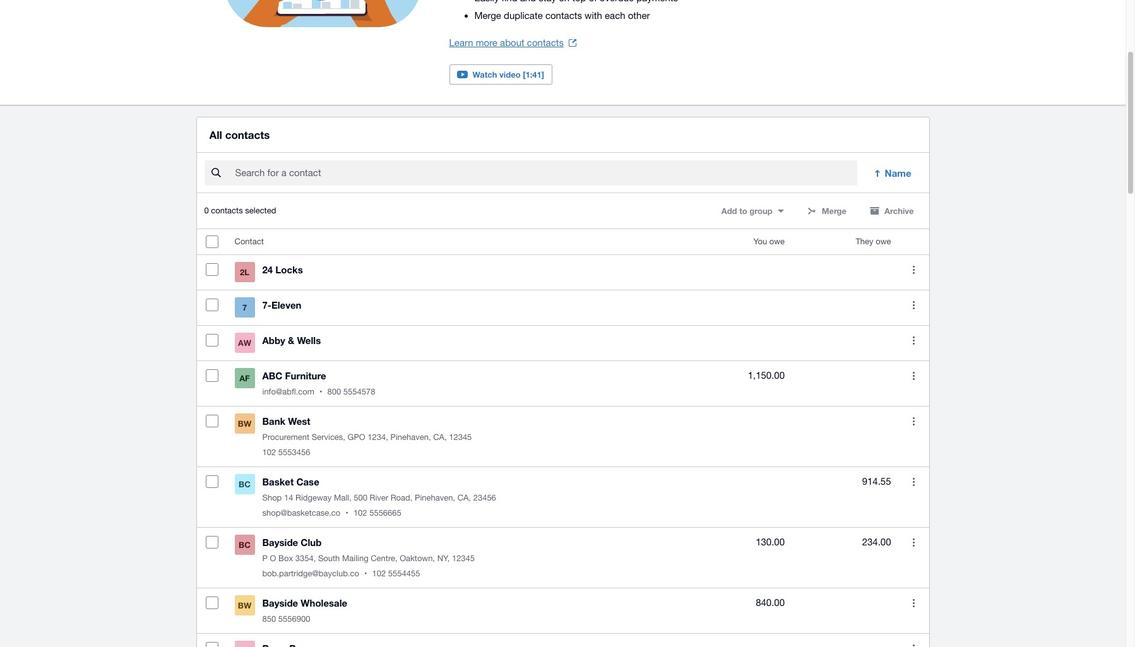 Task type: locate. For each thing, give the bounding box(es) containing it.
102 inside bank west procurement services, gpo 1234, pinehaven, ca, 12345 102 5553456
[[262, 448, 276, 457]]

1 bc from the top
[[239, 479, 251, 489]]

bayside up box
[[262, 537, 298, 548]]

1 horizontal spatial •
[[346, 508, 348, 518]]

1 vertical spatial merge
[[822, 206, 847, 216]]

• down mailing
[[364, 569, 367, 578]]

more row options image for aw
[[913, 336, 915, 345]]

merge inside merge button
[[822, 206, 847, 216]]

1 more row options button from the top
[[901, 257, 926, 282]]

duplicate
[[504, 10, 543, 21]]

pinehaven, right 1234,
[[390, 433, 431, 442]]

1 bw from the top
[[238, 419, 251, 429]]

0 vertical spatial bc
[[239, 479, 251, 489]]

2 bayside from the top
[[262, 597, 298, 609]]

1 horizontal spatial merge
[[822, 206, 847, 216]]

contact
[[235, 237, 264, 246]]

1 more row options image from the top
[[913, 301, 915, 309]]

wholesale
[[301, 597, 347, 609]]

bayside
[[262, 537, 298, 548], [262, 597, 298, 609]]

102 inside bayside club p o box 3354, south mailing centre, oaktown, ny, 12345 bob.partridge@bayclub.co • 102 5554455
[[372, 569, 386, 578]]

more row options image for 7
[[913, 301, 915, 309]]

1,150.00 link
[[748, 368, 785, 383]]

• inside bayside club p o box 3354, south mailing centre, oaktown, ny, 12345 bob.partridge@bayclub.co • 102 5554455
[[364, 569, 367, 578]]

8 more row options button from the top
[[901, 590, 926, 616]]

contacts left the with at right top
[[545, 10, 582, 21]]

more row options image for bw
[[913, 417, 915, 425]]

1 more row options image from the top
[[913, 266, 915, 274]]

merge left the archive button
[[822, 206, 847, 216]]

bank west procurement services, gpo 1234, pinehaven, ca, 12345 102 5553456
[[262, 416, 472, 457]]

case
[[296, 476, 319, 488]]

you owe
[[753, 237, 785, 246]]

watch
[[473, 69, 497, 80]]

club
[[301, 537, 322, 548]]

2 horizontal spatial 102
[[372, 569, 386, 578]]

0 horizontal spatial owe
[[769, 237, 785, 246]]

7 more row options button from the top
[[901, 530, 926, 555]]

4 more row options image from the top
[[913, 478, 915, 486]]

234.00
[[862, 537, 891, 548]]

2 more row options image from the top
[[913, 372, 915, 380]]

1 horizontal spatial ca,
[[458, 493, 471, 503]]

2 more row options image from the top
[[913, 336, 915, 345]]

• inside "basket case shop 14 ridgeway mall, 500 river road, pinehaven, ca, 23456 shop@basketcase.co • 102 5556665"
[[346, 508, 348, 518]]

0 horizontal spatial ca,
[[433, 433, 447, 442]]

1 horizontal spatial owe
[[876, 237, 891, 246]]

914.55 link
[[862, 474, 891, 489]]

aw
[[238, 338, 251, 348]]

1 owe from the left
[[769, 237, 785, 246]]

1 vertical spatial bw
[[238, 601, 251, 611]]

Search for a contact field
[[234, 161, 857, 185]]

3 more row options image from the top
[[913, 538, 915, 547]]

owe for you owe
[[769, 237, 785, 246]]

1 bayside from the top
[[262, 537, 298, 548]]

gpo
[[348, 433, 365, 442]]

more row options image
[[913, 301, 915, 309], [913, 336, 915, 345], [913, 417, 915, 425], [913, 478, 915, 486], [913, 644, 915, 647]]

bayside inside bayside wholesale 850 5556900
[[262, 597, 298, 609]]

bayside inside bayside club p o box 3354, south mailing centre, oaktown, ny, 12345 bob.partridge@bayclub.co • 102 5554455
[[262, 537, 298, 548]]

about
[[500, 37, 524, 48]]

group
[[750, 206, 773, 216]]

234.00 link
[[862, 535, 891, 550]]

pinehaven, right road,
[[415, 493, 455, 503]]

6 more row options button from the top
[[901, 469, 926, 494]]

more row options image for wholesale
[[913, 599, 915, 607]]

4 more row options button from the top
[[901, 363, 926, 388]]

bw left bayside wholesale 850 5556900
[[238, 601, 251, 611]]

procurement
[[262, 433, 309, 442]]

102 for bayside club
[[372, 569, 386, 578]]

102 inside "basket case shop 14 ridgeway mall, 500 river road, pinehaven, ca, 23456 shop@basketcase.co • 102 5556665"
[[353, 508, 367, 518]]

7-eleven
[[262, 299, 301, 311]]

merge
[[474, 10, 501, 21], [822, 206, 847, 216]]

0 vertical spatial merge
[[474, 10, 501, 21]]

1 vertical spatial 102
[[353, 508, 367, 518]]

mall,
[[334, 493, 351, 503]]

pinehaven,
[[390, 433, 431, 442], [415, 493, 455, 503]]

each
[[605, 10, 625, 21]]

more row options image
[[913, 266, 915, 274], [913, 372, 915, 380], [913, 538, 915, 547], [913, 599, 915, 607]]

2 horizontal spatial •
[[364, 569, 367, 578]]

with
[[585, 10, 602, 21]]

0 horizontal spatial merge
[[474, 10, 501, 21]]

ca, left 23456
[[458, 493, 471, 503]]

0 vertical spatial ca,
[[433, 433, 447, 442]]

locks
[[275, 264, 303, 275]]

0 vertical spatial bw
[[238, 419, 251, 429]]

3 more row options image from the top
[[913, 417, 915, 425]]

0 vertical spatial bayside
[[262, 537, 298, 548]]

bank
[[262, 416, 285, 427]]

102 down 500
[[353, 508, 367, 518]]

basket
[[262, 476, 294, 488]]

bw for bank
[[238, 419, 251, 429]]

24
[[262, 264, 273, 275]]

102 down procurement
[[262, 448, 276, 457]]

1 vertical spatial ca,
[[458, 493, 471, 503]]

2 owe from the left
[[876, 237, 891, 246]]

merge for merge
[[822, 206, 847, 216]]

watch video [1:41] button
[[449, 64, 553, 85]]

af
[[239, 373, 250, 383]]

contact list table element
[[197, 229, 929, 647]]

1 vertical spatial bc
[[239, 540, 251, 550]]

1 vertical spatial bayside
[[262, 597, 298, 609]]

owe right you
[[769, 237, 785, 246]]

owe
[[769, 237, 785, 246], [876, 237, 891, 246]]

bob.partridge@bayclub.co
[[262, 569, 359, 578]]

contacts right 0
[[211, 206, 243, 215]]

ca,
[[433, 433, 447, 442], [458, 493, 471, 503]]

0 vertical spatial pinehaven,
[[390, 433, 431, 442]]

more row options button
[[901, 257, 926, 282], [901, 292, 926, 318], [901, 328, 926, 353], [901, 363, 926, 388], [901, 409, 926, 434], [901, 469, 926, 494], [901, 530, 926, 555], [901, 590, 926, 616], [901, 636, 926, 647]]

river
[[370, 493, 388, 503]]

learn
[[449, 37, 473, 48]]

bc
[[239, 479, 251, 489], [239, 540, 251, 550]]

840.00
[[756, 597, 785, 608]]

1 vertical spatial pinehaven,
[[415, 493, 455, 503]]

bw left bank
[[238, 419, 251, 429]]

they owe
[[856, 237, 891, 246]]

102 for basket case
[[353, 508, 367, 518]]

ny,
[[437, 554, 450, 563]]

4 more row options image from the top
[[913, 599, 915, 607]]

ca, right 1234,
[[433, 433, 447, 442]]

merge up more at the left
[[474, 10, 501, 21]]

selected
[[245, 206, 276, 215]]

2 bc from the top
[[239, 540, 251, 550]]

2 bw from the top
[[238, 601, 251, 611]]

abby
[[262, 335, 285, 346]]

0 vertical spatial •
[[319, 387, 322, 397]]

102 down centre,
[[372, 569, 386, 578]]

contacts
[[545, 10, 582, 21], [527, 37, 564, 48], [225, 128, 270, 141], [211, 206, 243, 215]]

bw
[[238, 419, 251, 429], [238, 601, 251, 611]]

bayside up 850
[[262, 597, 298, 609]]

abc furniture info@abfl.com • 800 5554578
[[262, 370, 375, 397]]

0 vertical spatial 12345
[[449, 433, 472, 442]]

7
[[242, 303, 247, 313]]

oaktown,
[[400, 554, 435, 563]]

• down mall,
[[346, 508, 348, 518]]

3 more row options button from the top
[[901, 328, 926, 353]]

1 vertical spatial •
[[346, 508, 348, 518]]

wells
[[297, 335, 321, 346]]

learn more about contacts link
[[449, 34, 576, 52]]

5554578
[[343, 387, 375, 397]]

pinehaven, inside "basket case shop 14 ridgeway mall, 500 river road, pinehaven, ca, 23456 shop@basketcase.co • 102 5556665"
[[415, 493, 455, 503]]

owe right they
[[876, 237, 891, 246]]

1 horizontal spatial 102
[[353, 508, 367, 518]]

ca, inside bank west procurement services, gpo 1234, pinehaven, ca, 12345 102 5553456
[[433, 433, 447, 442]]

0 vertical spatial 102
[[262, 448, 276, 457]]

0 horizontal spatial •
[[319, 387, 322, 397]]

contacts right all
[[225, 128, 270, 141]]

5 more row options button from the top
[[901, 409, 926, 434]]

abby & wells
[[262, 335, 321, 346]]

• for bayside club
[[364, 569, 367, 578]]

7-
[[262, 299, 271, 311]]

850
[[262, 614, 276, 624]]

2 vertical spatial •
[[364, 569, 367, 578]]

• left 800 at the left bottom of the page
[[319, 387, 322, 397]]

owe for they owe
[[876, 237, 891, 246]]

130.00
[[756, 537, 785, 548]]

2 vertical spatial 102
[[372, 569, 386, 578]]

0 horizontal spatial 102
[[262, 448, 276, 457]]

merge for merge duplicate contacts with each other
[[474, 10, 501, 21]]

watch video [1:41]
[[473, 69, 544, 80]]

1 vertical spatial 12345
[[452, 554, 475, 563]]



Task type: describe. For each thing, give the bounding box(es) containing it.
eleven
[[271, 299, 301, 311]]

• inside abc furniture info@abfl.com • 800 5554578
[[319, 387, 322, 397]]

abc
[[262, 370, 282, 381]]

12345 inside bank west procurement services, gpo 1234, pinehaven, ca, 12345 102 5553456
[[449, 433, 472, 442]]

o
[[270, 554, 276, 563]]

all contacts
[[209, 128, 270, 141]]

name button
[[865, 160, 921, 186]]

video
[[499, 69, 521, 80]]

bc for bayside club
[[239, 540, 251, 550]]

name
[[885, 167, 911, 179]]

archive
[[885, 206, 914, 216]]

road,
[[391, 493, 413, 503]]

shop
[[262, 493, 282, 503]]

bayside club p o box 3354, south mailing centre, oaktown, ny, 12345 bob.partridge@bayclub.co • 102 5554455
[[262, 537, 475, 578]]

130.00 link
[[756, 535, 785, 550]]

you
[[753, 237, 767, 246]]

9 more row options button from the top
[[901, 636, 926, 647]]

west
[[288, 416, 310, 427]]

914.55
[[862, 476, 891, 487]]

more row options image for bc
[[913, 478, 915, 486]]

0 contacts selected
[[204, 206, 276, 215]]

bayside for bayside club
[[262, 537, 298, 548]]

furniture
[[285, 370, 326, 381]]

24 locks
[[262, 264, 303, 275]]

800
[[327, 387, 341, 397]]

more row options image for club
[[913, 538, 915, 547]]

ca, inside "basket case shop 14 ridgeway mall, 500 river road, pinehaven, ca, 23456 shop@basketcase.co • 102 5556665"
[[458, 493, 471, 503]]

1234,
[[368, 433, 388, 442]]

3354,
[[295, 554, 316, 563]]

other
[[628, 10, 650, 21]]

merge button
[[799, 201, 854, 221]]

12345 inside bayside club p o box 3354, south mailing centre, oaktown, ny, 12345 bob.partridge@bayclub.co • 102 5554455
[[452, 554, 475, 563]]

basket case shop 14 ridgeway mall, 500 river road, pinehaven, ca, 23456 shop@basketcase.co • 102 5556665
[[262, 476, 496, 518]]

info@abfl.com
[[262, 387, 314, 397]]

centre,
[[371, 554, 397, 563]]

more row options image for furniture
[[913, 372, 915, 380]]

ridgeway
[[295, 493, 332, 503]]

bw for bayside
[[238, 601, 251, 611]]

5554455
[[388, 569, 420, 578]]

contacts down merge duplicate contacts with each other
[[527, 37, 564, 48]]

5 more row options image from the top
[[913, 644, 915, 647]]

add to group
[[721, 206, 773, 216]]

south
[[318, 554, 340, 563]]

5553456
[[278, 448, 310, 457]]

1,150.00
[[748, 370, 785, 381]]

add to group button
[[714, 201, 791, 221]]

more
[[476, 37, 497, 48]]

archive button
[[862, 201, 921, 221]]

mailing
[[342, 554, 368, 563]]

• for basket case
[[346, 508, 348, 518]]

pinehaven, inside bank west procurement services, gpo 1234, pinehaven, ca, 12345 102 5553456
[[390, 433, 431, 442]]

to
[[739, 206, 747, 216]]

box
[[278, 554, 293, 563]]

500
[[354, 493, 367, 503]]

5556900
[[278, 614, 310, 624]]

2l
[[240, 267, 249, 277]]

[1:41]
[[523, 69, 544, 80]]

p
[[262, 554, 268, 563]]

merge duplicate contacts with each other
[[474, 10, 650, 21]]

14
[[284, 493, 293, 503]]

840.00 link
[[756, 595, 785, 611]]

they
[[856, 237, 874, 246]]

all
[[209, 128, 222, 141]]

services,
[[312, 433, 345, 442]]

learn more about contacts
[[449, 37, 564, 48]]

&
[[288, 335, 294, 346]]

add
[[721, 206, 737, 216]]

bc for basket case
[[239, 479, 251, 489]]

shop@basketcase.co
[[262, 508, 340, 518]]

5556665
[[369, 508, 401, 518]]

23456
[[473, 493, 496, 503]]

0
[[204, 206, 209, 215]]

2 more row options button from the top
[[901, 292, 926, 318]]

bayside for bayside wholesale
[[262, 597, 298, 609]]



Task type: vqa. For each thing, say whether or not it's contained in the screenshot.
2L More row options icon
yes



